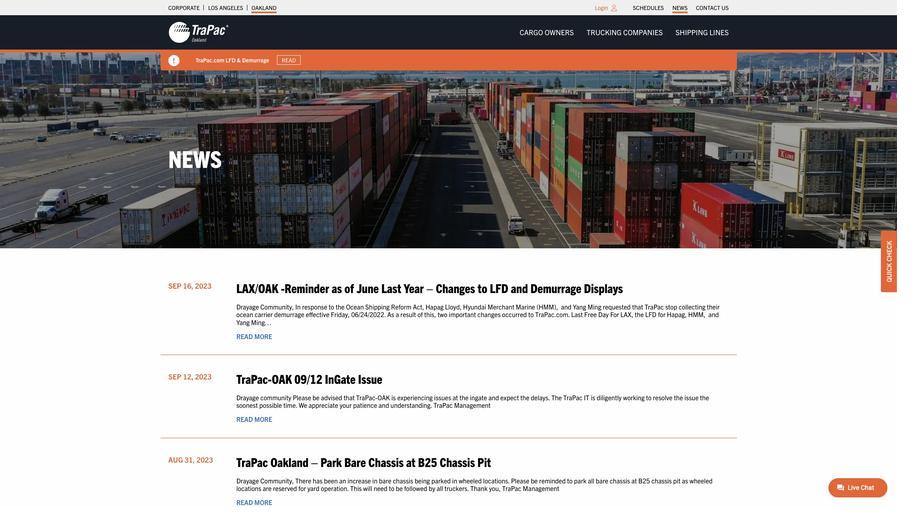 Task type: locate. For each thing, give the bounding box(es) containing it.
1 vertical spatial sep
[[168, 372, 182, 382]]

as inside drayage community, there has been an increase in bare chassis being parked in wheeled locations. please be reminded to park all bare chassis at b25 chassis pit as wheeled locations are reserved for yard operation. this will need to be followed by all truckers. thank you, trapac management
[[682, 477, 689, 485]]

menu bar inside banner
[[514, 24, 736, 41]]

for
[[658, 311, 666, 319], [299, 485, 306, 493]]

more
[[255, 333, 272, 341], [255, 416, 272, 424], [255, 499, 272, 507]]

1 vertical spatial that
[[344, 394, 355, 402]]

drayage for trapac oakland – park bare chassis at b25 chassis pit
[[237, 477, 259, 485]]

their
[[707, 303, 720, 311]]

the left ocean
[[336, 303, 345, 311]]

demurrage up trapac.com.
[[531, 280, 582, 296]]

to left resolve
[[647, 394, 652, 402]]

all right by
[[437, 485, 443, 493]]

last left free
[[572, 311, 583, 319]]

has
[[313, 477, 323, 485]]

2 horizontal spatial at
[[632, 477, 637, 485]]

chassis up need
[[369, 454, 404, 470]]

companies
[[624, 28, 663, 37]]

2 vertical spatial at
[[632, 477, 637, 485]]

bare
[[379, 477, 392, 485], [596, 477, 609, 485]]

1 vertical spatial yang
[[237, 319, 250, 327]]

more down ming…
[[255, 333, 272, 341]]

1 horizontal spatial wheeled
[[690, 477, 713, 485]]

2023 inside lax/oak -reminder as of june last year –  changes to lfd and demurrage displays article
[[195, 282, 212, 291]]

2023 right 31,
[[197, 456, 213, 465]]

in right parked
[[452, 477, 458, 485]]

contact
[[696, 4, 721, 11]]

banner
[[0, 15, 898, 70]]

community, inside the drayage community, in response to the ocean shipping reform act, hapag lloyd, hyundai merchant marine (hmm),  and yang ming requested that trapac stop collecting their ocean carrier demurrage effective friday, 06/24/2022. as a result of this, two important changes occurred to trapac.com. last free day for lax, the lfd for hapag, hmm,  and yang ming…
[[261, 303, 294, 311]]

oakland right angeles
[[252, 4, 277, 11]]

is right 'it'
[[591, 394, 596, 402]]

menu bar containing cargo owners
[[514, 24, 736, 41]]

trucking companies link
[[581, 24, 670, 41]]

read more link inside trapac-oak 09/12 ingate issue article
[[237, 416, 272, 424]]

trapac left 'it'
[[564, 394, 583, 402]]

1 vertical spatial read more link
[[237, 416, 272, 424]]

read more link down ming…
[[237, 333, 272, 341]]

as inside article
[[332, 280, 342, 296]]

sep inside lax/oak -reminder as of june last year –  changes to lfd and demurrage displays article
[[168, 282, 182, 291]]

0 vertical spatial read more
[[237, 333, 272, 341]]

demurrage
[[274, 311, 305, 319]]

1 horizontal spatial last
[[572, 311, 583, 319]]

schedules link
[[633, 2, 664, 13]]

1 read more link from the top
[[237, 333, 272, 341]]

0 horizontal spatial as
[[332, 280, 342, 296]]

locations.
[[483, 477, 510, 485]]

1 horizontal spatial of
[[418, 311, 423, 319]]

1 horizontal spatial b25
[[639, 477, 650, 485]]

more inside trapac-oak 09/12 ingate issue article
[[255, 416, 272, 424]]

bare
[[345, 454, 366, 470]]

3 more from the top
[[255, 499, 272, 507]]

that right requested
[[633, 303, 644, 311]]

1 horizontal spatial as
[[682, 477, 689, 485]]

0 vertical spatial for
[[658, 311, 666, 319]]

trapac oakland – park bare chassis at b25 chassis pit article
[[160, 447, 737, 508]]

read more for trapac
[[237, 499, 272, 507]]

0 horizontal spatial for
[[299, 485, 306, 493]]

yang left ming…
[[237, 319, 250, 327]]

the right issue
[[701, 394, 709, 402]]

2 vertical spatial more
[[255, 499, 272, 507]]

2 sep from the top
[[168, 372, 182, 382]]

2 drayage from the top
[[237, 394, 259, 402]]

trapac up locations
[[237, 454, 268, 470]]

wheeled
[[459, 477, 482, 485], [690, 477, 713, 485]]

as up 'friday,'
[[332, 280, 342, 296]]

contact us
[[696, 4, 729, 11]]

management right issues
[[454, 402, 491, 410]]

1 horizontal spatial management
[[523, 485, 560, 493]]

angeles
[[219, 4, 243, 11]]

31,
[[185, 456, 195, 465]]

read more link
[[237, 333, 272, 341], [237, 416, 272, 424], [237, 499, 272, 507]]

trapac-oak 09/12 ingate issue article
[[160, 364, 737, 439]]

that right advised
[[344, 394, 355, 402]]

park
[[574, 477, 587, 485]]

chassis
[[369, 454, 404, 470], [440, 454, 475, 470]]

and right ingate
[[489, 394, 499, 402]]

1 horizontal spatial that
[[633, 303, 644, 311]]

more down are
[[255, 499, 272, 507]]

more for lax/oak
[[255, 333, 272, 341]]

owners
[[545, 28, 574, 37]]

quick check
[[886, 241, 894, 283]]

read more link down locations
[[237, 499, 272, 507]]

last up reform
[[382, 280, 402, 296]]

1 drayage from the top
[[237, 303, 259, 311]]

b25
[[418, 454, 437, 470], [639, 477, 650, 485]]

ming
[[588, 303, 602, 311]]

more down possible in the left of the page
[[255, 416, 272, 424]]

0 vertical spatial –
[[427, 280, 434, 296]]

0 horizontal spatial –
[[311, 454, 318, 470]]

0 vertical spatial as
[[332, 280, 342, 296]]

to inside drayage community please be advised that trapac-oak is experiencing issues at the ingate and expect the delays. the trapac it is diligently working to resolve the issue the soonest possible time. we appreciate your patience and understanding. trapac management
[[647, 394, 652, 402]]

chassis left pit
[[652, 477, 672, 485]]

1 vertical spatial please
[[511, 477, 530, 485]]

0 horizontal spatial b25
[[418, 454, 437, 470]]

locations
[[237, 485, 261, 493]]

chassis right park
[[610, 477, 630, 485]]

2 more from the top
[[255, 416, 272, 424]]

sep left 12,
[[168, 372, 182, 382]]

read more down ming…
[[237, 333, 272, 341]]

2 read more from the top
[[237, 416, 272, 424]]

1 horizontal spatial –
[[427, 280, 434, 296]]

issues
[[434, 394, 451, 402]]

trapac.com.
[[536, 311, 570, 319]]

be right 'we'
[[313, 394, 320, 402]]

0 vertical spatial community,
[[261, 303, 294, 311]]

demurrage
[[242, 56, 269, 64], [531, 280, 582, 296]]

important
[[449, 311, 476, 319]]

drayage left possible in the left of the page
[[237, 394, 259, 402]]

of left june
[[345, 280, 354, 296]]

0 vertical spatial at
[[453, 394, 458, 402]]

community, down -
[[261, 303, 294, 311]]

sep
[[168, 282, 182, 291], [168, 372, 182, 382]]

oakland inside article
[[271, 454, 309, 470]]

be left followed at the left bottom of page
[[396, 485, 403, 493]]

cargo owners
[[520, 28, 574, 37]]

experiencing
[[398, 394, 433, 402]]

2 vertical spatial read more link
[[237, 499, 272, 507]]

drayage inside drayage community, there has been an increase in bare chassis being parked in wheeled locations. please be reminded to park all bare chassis at b25 chassis pit as wheeled locations are reserved for yard operation. this will need to be followed by all truckers. thank you, trapac management
[[237, 477, 259, 485]]

2 community, from the top
[[261, 477, 294, 485]]

trapac inside the drayage community, in response to the ocean shipping reform act, hapag lloyd, hyundai merchant marine (hmm),  and yang ming requested that trapac stop collecting their ocean carrier demurrage effective friday, 06/24/2022. as a result of this, two important changes occurred to trapac.com. last free day for lax, the lfd for hapag, hmm,  and yang ming…
[[645, 303, 664, 311]]

trapac-oak 09/12 ingate issue
[[237, 371, 383, 387]]

yard
[[308, 485, 320, 493]]

3 read more from the top
[[237, 499, 272, 507]]

2 is from the left
[[591, 394, 596, 402]]

drayage left are
[[237, 477, 259, 485]]

3 read more link from the top
[[237, 499, 272, 507]]

an
[[339, 477, 346, 485]]

1 vertical spatial news
[[168, 144, 222, 173]]

resolve
[[653, 394, 673, 402]]

1 horizontal spatial chassis
[[610, 477, 630, 485]]

shipping down news link in the right top of the page
[[676, 28, 708, 37]]

0 vertical spatial news
[[673, 4, 688, 11]]

1 horizontal spatial demurrage
[[531, 280, 582, 296]]

1 horizontal spatial please
[[511, 477, 530, 485]]

0 vertical spatial shipping
[[676, 28, 708, 37]]

2 vertical spatial read more
[[237, 499, 272, 507]]

sep for lax/oak -reminder as of june last year –  changes to lfd and demurrage displays
[[168, 282, 182, 291]]

0 horizontal spatial demurrage
[[242, 56, 269, 64]]

drayage
[[237, 303, 259, 311], [237, 394, 259, 402], [237, 477, 259, 485]]

2023 inside trapac oakland – park bare chassis at b25 chassis pit article
[[197, 456, 213, 465]]

0 vertical spatial management
[[454, 402, 491, 410]]

community, inside drayage community, there has been an increase in bare chassis being parked in wheeled locations. please be reminded to park all bare chassis at b25 chassis pit as wheeled locations are reserved for yard operation. this will need to be followed by all truckers. thank you, trapac management
[[261, 477, 294, 485]]

yang left the ming
[[573, 303, 587, 311]]

0 horizontal spatial bare
[[379, 477, 392, 485]]

read more for lax/oak
[[237, 333, 272, 341]]

please right the locations.
[[511, 477, 530, 485]]

2 horizontal spatial lfd
[[646, 311, 657, 319]]

2023 right 12,
[[195, 372, 212, 382]]

0 vertical spatial b25
[[418, 454, 437, 470]]

park
[[321, 454, 342, 470]]

1 chassis from the left
[[393, 477, 413, 485]]

sep inside trapac-oak 09/12 ingate issue article
[[168, 372, 182, 382]]

0 vertical spatial that
[[633, 303, 644, 311]]

b25 up being
[[418, 454, 437, 470]]

ingate
[[470, 394, 487, 402]]

1 vertical spatial oak
[[378, 394, 390, 402]]

that inside the drayage community, in response to the ocean shipping reform act, hapag lloyd, hyundai merchant marine (hmm),  and yang ming requested that trapac stop collecting their ocean carrier demurrage effective friday, 06/24/2022. as a result of this, two important changes occurred to trapac.com. last free day for lax, the lfd for hapag, hmm,  and yang ming…
[[633, 303, 644, 311]]

1 vertical spatial trapac-
[[356, 394, 378, 402]]

read more inside trapac oakland – park bare chassis at b25 chassis pit article
[[237, 499, 272, 507]]

read more down soonest
[[237, 416, 272, 424]]

management left park
[[523, 485, 560, 493]]

1 vertical spatial community,
[[261, 477, 294, 485]]

drayage inside the drayage community, in response to the ocean shipping reform act, hapag lloyd, hyundai merchant marine (hmm),  and yang ming requested that trapac stop collecting their ocean carrier demurrage effective friday, 06/24/2022. as a result of this, two important changes occurred to trapac.com. last free day for lax, the lfd for hapag, hmm,  and yang ming…
[[237, 303, 259, 311]]

1 more from the top
[[255, 333, 272, 341]]

0 vertical spatial last
[[382, 280, 402, 296]]

1 horizontal spatial bare
[[596, 477, 609, 485]]

0 horizontal spatial please
[[293, 394, 311, 402]]

trucking
[[587, 28, 622, 37]]

0 horizontal spatial news
[[168, 144, 222, 173]]

0 vertical spatial 2023
[[195, 282, 212, 291]]

1 horizontal spatial chassis
[[440, 454, 475, 470]]

sep 12, 2023
[[168, 372, 212, 382]]

sep left '16,'
[[168, 282, 182, 291]]

– left park
[[311, 454, 318, 470]]

this
[[350, 485, 362, 493]]

1 vertical spatial drayage
[[237, 394, 259, 402]]

ming…
[[251, 319, 272, 327]]

oakland up 'there'
[[271, 454, 309, 470]]

corporate link
[[168, 2, 200, 13]]

carrier
[[255, 311, 273, 319]]

read more down locations
[[237, 499, 272, 507]]

need
[[374, 485, 388, 493]]

wheeled right pit
[[690, 477, 713, 485]]

1 vertical spatial management
[[523, 485, 560, 493]]

read inside banner
[[282, 56, 296, 64]]

0 horizontal spatial that
[[344, 394, 355, 402]]

0 vertical spatial drayage
[[237, 303, 259, 311]]

read more link down soonest
[[237, 416, 272, 424]]

shipping left a
[[366, 303, 390, 311]]

1 bare from the left
[[379, 477, 392, 485]]

read more link inside trapac oakland – park bare chassis at b25 chassis pit article
[[237, 499, 272, 507]]

read more link inside lax/oak -reminder as of june last year –  changes to lfd and demurrage displays article
[[237, 333, 272, 341]]

be left the reminded
[[531, 477, 538, 485]]

us
[[722, 4, 729, 11]]

1 vertical spatial menu bar
[[514, 24, 736, 41]]

pit
[[478, 454, 491, 470]]

0 horizontal spatial lfd
[[226, 56, 236, 64]]

of left this,
[[418, 311, 423, 319]]

0 vertical spatial sep
[[168, 282, 182, 291]]

0 horizontal spatial chassis
[[393, 477, 413, 485]]

oak right patience
[[378, 394, 390, 402]]

to right response
[[329, 303, 334, 311]]

read inside lax/oak -reminder as of june last year –  changes to lfd and demurrage displays article
[[237, 333, 253, 341]]

trapac right you, at right bottom
[[502, 485, 522, 493]]

2023 right '16,'
[[195, 282, 212, 291]]

lfd inside the drayage community, in response to the ocean shipping reform act, hapag lloyd, hyundai merchant marine (hmm),  and yang ming requested that trapac stop collecting their ocean carrier demurrage effective friday, 06/24/2022. as a result of this, two important changes occurred to trapac.com. last free day for lax, the lfd for hapag, hmm,  and yang ming…
[[646, 311, 657, 319]]

read more inside trapac-oak 09/12 ingate issue article
[[237, 416, 272, 424]]

12,
[[183, 372, 193, 382]]

1 horizontal spatial all
[[588, 477, 595, 485]]

appreciate
[[309, 402, 338, 410]]

trapac left stop
[[645, 303, 664, 311]]

bare right park
[[596, 477, 609, 485]]

2 read more link from the top
[[237, 416, 272, 424]]

1 vertical spatial oakland
[[271, 454, 309, 470]]

1 sep from the top
[[168, 282, 182, 291]]

lfd up merchant
[[490, 280, 509, 296]]

quick
[[886, 263, 894, 283]]

0 horizontal spatial management
[[454, 402, 491, 410]]

0 vertical spatial demurrage
[[242, 56, 269, 64]]

drayage inside drayage community please be advised that trapac-oak is experiencing issues at the ingate and expect the delays. the trapac it is diligently working to resolve the issue the soonest possible time. we appreciate your patience and understanding. trapac management
[[237, 394, 259, 402]]

menu bar
[[629, 2, 733, 13], [514, 24, 736, 41]]

more inside trapac oakland – park bare chassis at b25 chassis pit article
[[255, 499, 272, 507]]

1 vertical spatial more
[[255, 416, 272, 424]]

more inside lax/oak -reminder as of june last year –  changes to lfd and demurrage displays article
[[255, 333, 272, 341]]

read more link for trapac-
[[237, 416, 272, 424]]

reserved
[[273, 485, 297, 493]]

1 horizontal spatial yang
[[573, 303, 587, 311]]

0 vertical spatial more
[[255, 333, 272, 341]]

this,
[[425, 311, 436, 319]]

1 vertical spatial read more
[[237, 416, 272, 424]]

for left hapag,
[[658, 311, 666, 319]]

lfd left &
[[226, 56, 236, 64]]

2023 inside trapac-oak 09/12 ingate issue article
[[195, 372, 212, 382]]

being
[[415, 477, 430, 485]]

b25 inside drayage community, there has been an increase in bare chassis being parked in wheeled locations. please be reminded to park all bare chassis at b25 chassis pit as wheeled locations are reserved for yard operation. this will need to be followed by all truckers. thank you, trapac management
[[639, 477, 650, 485]]

for left yard
[[299, 485, 306, 493]]

trapac- down the issue
[[356, 394, 378, 402]]

1 horizontal spatial trapac-
[[356, 394, 378, 402]]

read inside trapac-oak 09/12 ingate issue article
[[237, 416, 253, 424]]

wheeled down pit
[[459, 477, 482, 485]]

1 horizontal spatial oak
[[378, 394, 390, 402]]

as right pit
[[682, 477, 689, 485]]

1 in from the left
[[373, 477, 378, 485]]

please
[[293, 394, 311, 402], [511, 477, 530, 485]]

1 community, from the top
[[261, 303, 294, 311]]

1 read more from the top
[[237, 333, 272, 341]]

trapac
[[645, 303, 664, 311], [564, 394, 583, 402], [434, 402, 453, 410], [237, 454, 268, 470], [502, 485, 522, 493]]

to
[[478, 280, 488, 296], [329, 303, 334, 311], [529, 311, 534, 319], [647, 394, 652, 402], [568, 477, 573, 485], [389, 485, 395, 493]]

drayage community, there has been an increase in bare chassis being parked in wheeled locations. please be reminded to park all bare chassis at b25 chassis pit as wheeled locations are reserved for yard operation. this will need to be followed by all truckers. thank you, trapac management
[[237, 477, 713, 493]]

understanding.
[[391, 402, 432, 410]]

1 horizontal spatial for
[[658, 311, 666, 319]]

cargo owners link
[[514, 24, 581, 41]]

management
[[454, 402, 491, 410], [523, 485, 560, 493]]

community, left 'there'
[[261, 477, 294, 485]]

1 vertical spatial b25
[[639, 477, 650, 485]]

for inside the drayage community, in response to the ocean shipping reform act, hapag lloyd, hyundai merchant marine (hmm),  and yang ming requested that trapac stop collecting their ocean carrier demurrage effective friday, 06/24/2022. as a result of this, two important changes occurred to trapac.com. last free day for lax, the lfd for hapag, hmm,  and yang ming…
[[658, 311, 666, 319]]

1 horizontal spatial lfd
[[490, 280, 509, 296]]

trapac- up soonest
[[237, 371, 272, 387]]

0 horizontal spatial last
[[382, 280, 402, 296]]

in right will
[[373, 477, 378, 485]]

patience
[[353, 402, 377, 410]]

all
[[588, 477, 595, 485], [437, 485, 443, 493]]

1 vertical spatial of
[[418, 311, 423, 319]]

please down 09/12
[[293, 394, 311, 402]]

read for lax/oak
[[237, 333, 253, 341]]

all right park
[[588, 477, 595, 485]]

–
[[427, 280, 434, 296], [311, 454, 318, 470]]

oak inside drayage community please be advised that trapac-oak is experiencing issues at the ingate and expect the delays. the trapac it is diligently working to resolve the issue the soonest possible time. we appreciate your patience and understanding. trapac management
[[378, 394, 390, 402]]

read inside trapac oakland – park bare chassis at b25 chassis pit article
[[237, 499, 253, 507]]

and left free
[[561, 303, 572, 311]]

b25 left pit
[[639, 477, 650, 485]]

0 horizontal spatial shipping
[[366, 303, 390, 311]]

shipping lines
[[676, 28, 729, 37]]

1 vertical spatial at
[[406, 454, 416, 470]]

2 vertical spatial 2023
[[197, 456, 213, 465]]

drayage up ming…
[[237, 303, 259, 311]]

chassis up parked
[[440, 454, 475, 470]]

read more link for trapac
[[237, 499, 272, 507]]

bare right will
[[379, 477, 392, 485]]

– inside article
[[427, 280, 434, 296]]

2 horizontal spatial be
[[531, 477, 538, 485]]

quick check link
[[882, 231, 898, 293]]

reminder
[[285, 280, 329, 296]]

and
[[511, 280, 528, 296], [561, 303, 572, 311], [709, 311, 719, 319], [489, 394, 499, 402], [379, 402, 389, 410]]

issue
[[358, 371, 383, 387]]

demurrage right &
[[242, 56, 269, 64]]

0 horizontal spatial trapac-
[[237, 371, 272, 387]]

0 horizontal spatial of
[[345, 280, 354, 296]]

hapag,
[[667, 311, 687, 319]]

0 horizontal spatial oak
[[272, 371, 292, 387]]

lfd left stop
[[646, 311, 657, 319]]

0 vertical spatial read more link
[[237, 333, 272, 341]]

chassis left being
[[393, 477, 413, 485]]

0 horizontal spatial yang
[[237, 319, 250, 327]]

read more inside lax/oak -reminder as of june last year –  changes to lfd and demurrage displays article
[[237, 333, 272, 341]]

1 vertical spatial 2023
[[195, 372, 212, 382]]

oak up community at the bottom of page
[[272, 371, 292, 387]]

is left experiencing
[[392, 394, 396, 402]]

– right year
[[427, 280, 434, 296]]

menu bar containing schedules
[[629, 2, 733, 13]]

0 vertical spatial trapac-
[[237, 371, 272, 387]]

0 vertical spatial lfd
[[226, 56, 236, 64]]

management inside drayage community, there has been an increase in bare chassis being parked in wheeled locations. please be reminded to park all bare chassis at b25 chassis pit as wheeled locations are reserved for yard operation. this will need to be followed by all truckers. thank you, trapac management
[[523, 485, 560, 493]]

news
[[673, 4, 688, 11], [168, 144, 222, 173]]

3 drayage from the top
[[237, 477, 259, 485]]

light image
[[612, 5, 617, 11]]

read for trapac
[[237, 499, 253, 507]]

0 vertical spatial yang
[[573, 303, 587, 311]]

1 vertical spatial last
[[572, 311, 583, 319]]

1 horizontal spatial shipping
[[676, 28, 708, 37]]

to left park
[[568, 477, 573, 485]]

1 vertical spatial –
[[311, 454, 318, 470]]

and up the marine
[[511, 280, 528, 296]]

0 horizontal spatial chassis
[[369, 454, 404, 470]]

be
[[313, 394, 320, 402], [531, 477, 538, 485], [396, 485, 403, 493]]

1 vertical spatial shipping
[[366, 303, 390, 311]]

2 horizontal spatial chassis
[[652, 477, 672, 485]]

1 horizontal spatial is
[[591, 394, 596, 402]]

0 vertical spatial please
[[293, 394, 311, 402]]



Task type: describe. For each thing, give the bounding box(es) containing it.
0 vertical spatial of
[[345, 280, 354, 296]]

1 chassis from the left
[[369, 454, 404, 470]]

lax/oak -reminder as of june last year –  changes to lfd and demurrage displays article
[[160, 273, 737, 356]]

09/12
[[295, 371, 323, 387]]

in
[[296, 303, 301, 311]]

– inside article
[[311, 454, 318, 470]]

2 chassis from the left
[[610, 477, 630, 485]]

drayage community please be advised that trapac-oak is experiencing issues at the ingate and expect the delays. the trapac it is diligently working to resolve the issue the soonest possible time. we appreciate your patience and understanding. trapac management
[[237, 394, 709, 410]]

trapac inside drayage community, there has been an increase in bare chassis being parked in wheeled locations. please be reminded to park all bare chassis at b25 chassis pit as wheeled locations are reserved for yard operation. this will need to be followed by all truckers. thank you, trapac management
[[502, 485, 522, 493]]

followed
[[404, 485, 427, 493]]

requested
[[603, 303, 631, 311]]

check
[[886, 241, 894, 262]]

lax/oak -reminder as of june last year –  changes to lfd and demurrage displays
[[237, 280, 623, 296]]

&
[[237, 56, 241, 64]]

1 horizontal spatial be
[[396, 485, 403, 493]]

0 horizontal spatial at
[[406, 454, 416, 470]]

solid image
[[168, 55, 180, 66]]

2 wheeled from the left
[[690, 477, 713, 485]]

1 vertical spatial lfd
[[490, 280, 509, 296]]

trapac.com
[[196, 56, 224, 64]]

at inside drayage community, there has been an increase in bare chassis being parked in wheeled locations. please be reminded to park all bare chassis at b25 chassis pit as wheeled locations are reserved for yard operation. this will need to be followed by all truckers. thank you, trapac management
[[632, 477, 637, 485]]

2 in from the left
[[452, 477, 458, 485]]

to right occurred
[[529, 311, 534, 319]]

2 bare from the left
[[596, 477, 609, 485]]

diligently
[[597, 394, 622, 402]]

the left ingate
[[460, 394, 469, 402]]

act,
[[413, 303, 424, 311]]

0 horizontal spatial all
[[437, 485, 443, 493]]

trapac- inside drayage community please be advised that trapac-oak is experiencing issues at the ingate and expect the delays. the trapac it is diligently working to resolve the issue the soonest possible time. we appreciate your patience and understanding. trapac management
[[356, 394, 378, 402]]

aug
[[168, 456, 183, 465]]

more for trapac
[[255, 499, 272, 507]]

sep 16, 2023
[[168, 282, 212, 291]]

merchant
[[488, 303, 515, 311]]

by
[[429, 485, 436, 493]]

los
[[208, 4, 218, 11]]

the right expect
[[521, 394, 530, 402]]

management inside drayage community please be advised that trapac-oak is experiencing issues at the ingate and expect the delays. the trapac it is diligently working to resolve the issue the soonest possible time. we appreciate your patience and understanding. trapac management
[[454, 402, 491, 410]]

will
[[363, 485, 372, 493]]

there
[[296, 477, 312, 485]]

of inside the drayage community, in response to the ocean shipping reform act, hapag lloyd, hyundai merchant marine (hmm),  and yang ming requested that trapac stop collecting their ocean carrier demurrage effective friday, 06/24/2022. as a result of this, two important changes occurred to trapac.com. last free day for lax, the lfd for hapag, hmm,  and yang ming…
[[418, 311, 423, 319]]

possible
[[259, 402, 282, 410]]

read more for trapac-
[[237, 416, 272, 424]]

2 chassis from the left
[[440, 454, 475, 470]]

a
[[396, 311, 399, 319]]

stop
[[666, 303, 678, 311]]

to up hyundai
[[478, 280, 488, 296]]

corporate
[[168, 4, 200, 11]]

marine
[[516, 303, 535, 311]]

read more link for lax/oak
[[237, 333, 272, 341]]

displays
[[584, 280, 623, 296]]

parked
[[432, 477, 451, 485]]

2023 for trapac oakland – park bare chassis at b25 chassis pit
[[197, 456, 213, 465]]

0 vertical spatial oak
[[272, 371, 292, 387]]

operation.
[[321, 485, 349, 493]]

-
[[281, 280, 285, 296]]

0 vertical spatial oakland
[[252, 4, 277, 11]]

drayage for lax/oak -reminder as of june last year –  changes to lfd and demurrage displays
[[237, 303, 259, 311]]

occurred
[[502, 311, 527, 319]]

ingate
[[325, 371, 356, 387]]

hapag
[[426, 303, 444, 311]]

working
[[623, 394, 645, 402]]

2023 for lax/oak -reminder as of june last year –  changes to lfd and demurrage displays
[[195, 282, 212, 291]]

delays.
[[531, 394, 550, 402]]

it
[[584, 394, 590, 402]]

thank
[[471, 485, 488, 493]]

1 wheeled from the left
[[459, 477, 482, 485]]

trapac oakland – park bare chassis at b25 chassis pit
[[237, 454, 491, 470]]

drayage for trapac-oak 09/12 ingate issue
[[237, 394, 259, 402]]

trucking companies
[[587, 28, 663, 37]]

the left issue
[[674, 394, 683, 402]]

login
[[595, 4, 608, 11]]

login link
[[595, 4, 608, 11]]

advised
[[321, 394, 342, 402]]

news link
[[673, 2, 688, 13]]

trapac.com lfd & demurrage
[[196, 56, 269, 64]]

last inside the drayage community, in response to the ocean shipping reform act, hapag lloyd, hyundai merchant marine (hmm),  and yang ming requested that trapac stop collecting their ocean carrier demurrage effective friday, 06/24/2022. as a result of this, two important changes occurred to trapac.com. last free day for lax, the lfd for hapag, hmm,  and yang ming…
[[572, 311, 583, 319]]

aug 31, 2023
[[168, 456, 213, 465]]

shipping lines link
[[670, 24, 736, 41]]

the right the lax,
[[635, 311, 644, 319]]

you,
[[489, 485, 501, 493]]

june
[[357, 280, 379, 296]]

for inside drayage community, there has been an increase in bare chassis being parked in wheeled locations. please be reminded to park all bare chassis at b25 chassis pit as wheeled locations are reserved for yard operation. this will need to be followed by all truckers. thank you, trapac management
[[299, 485, 306, 493]]

at inside drayage community please be advised that trapac-oak is experiencing issues at the ingate and expect the delays. the trapac it is diligently working to resolve the issue the soonest possible time. we appreciate your patience and understanding. trapac management
[[453, 394, 458, 402]]

community, for -
[[261, 303, 294, 311]]

and right patience
[[379, 402, 389, 410]]

1 is from the left
[[392, 394, 396, 402]]

are
[[263, 485, 272, 493]]

3 chassis from the left
[[652, 477, 672, 485]]

hyundai
[[463, 303, 486, 311]]

shipping inside the drayage community, in response to the ocean shipping reform act, hapag lloyd, hyundai merchant marine (hmm),  and yang ming requested that trapac stop collecting their ocean carrier demurrage effective friday, 06/24/2022. as a result of this, two important changes occurred to trapac.com. last free day for lax, the lfd for hapag, hmm,  and yang ming…
[[366, 303, 390, 311]]

more for trapac-
[[255, 416, 272, 424]]

trapac right experiencing
[[434, 402, 453, 410]]

demurrage inside article
[[531, 280, 582, 296]]

oakland image
[[168, 21, 229, 44]]

changes
[[478, 311, 501, 319]]

please inside drayage community please be advised that trapac-oak is experiencing issues at the ingate and expect the delays. the trapac it is diligently working to resolve the issue the soonest possible time. we appreciate your patience and understanding. trapac management
[[293, 394, 311, 402]]

changes
[[436, 280, 475, 296]]

that inside drayage community please be advised that trapac-oak is experiencing issues at the ingate and expect the delays. the trapac it is diligently working to resolve the issue the soonest possible time. we appreciate your patience and understanding. trapac management
[[344, 394, 355, 402]]

effective
[[306, 311, 330, 319]]

be inside drayage community please be advised that trapac-oak is experiencing issues at the ingate and expect the delays. the trapac it is diligently working to resolve the issue the soonest possible time. we appreciate your patience and understanding. trapac management
[[313, 394, 320, 402]]

community
[[261, 394, 292, 402]]

contact us link
[[696, 2, 729, 13]]

2023 for trapac-oak 09/12 ingate issue
[[195, 372, 212, 382]]

los angeles
[[208, 4, 243, 11]]

free
[[585, 311, 597, 319]]

lax,
[[621, 311, 634, 319]]

shipping inside banner
[[676, 28, 708, 37]]

los angeles link
[[208, 2, 243, 13]]

demurrage inside banner
[[242, 56, 269, 64]]

please inside drayage community, there has been an increase in bare chassis being parked in wheeled locations. please be reminded to park all bare chassis at b25 chassis pit as wheeled locations are reserved for yard operation. this will need to be followed by all truckers. thank you, trapac management
[[511, 477, 530, 485]]

for
[[611, 311, 619, 319]]

lloyd,
[[445, 303, 462, 311]]

to right need
[[389, 485, 395, 493]]

and right collecting
[[709, 311, 719, 319]]

1 horizontal spatial news
[[673, 4, 688, 11]]

read link
[[277, 55, 301, 65]]

result
[[401, 311, 416, 319]]

16,
[[183, 282, 193, 291]]

read for trapac-
[[237, 416, 253, 424]]

two
[[438, 311, 448, 319]]

year
[[404, 280, 424, 296]]

sep for trapac-oak 09/12 ingate issue
[[168, 372, 182, 382]]

the
[[552, 394, 562, 402]]

reminded
[[540, 477, 566, 485]]

oakland link
[[252, 2, 277, 13]]

community, for oakland
[[261, 477, 294, 485]]

banner containing cargo owners
[[0, 15, 898, 70]]

been
[[324, 477, 338, 485]]

we
[[299, 402, 307, 410]]

expect
[[501, 394, 519, 402]]

friday,
[[331, 311, 350, 319]]

collecting
[[679, 303, 706, 311]]

lines
[[710, 28, 729, 37]]

lfd inside banner
[[226, 56, 236, 64]]



Task type: vqa. For each thing, say whether or not it's contained in the screenshot.
Drayage in the the Drayage community Please be advised that TraPac-OAK is experiencing issues at the ingate and expect the delays. The TraPac IT is diligently working to resolve the issue the soonest possible time. We appreciate your patience and understanding. TraPac Management
yes



